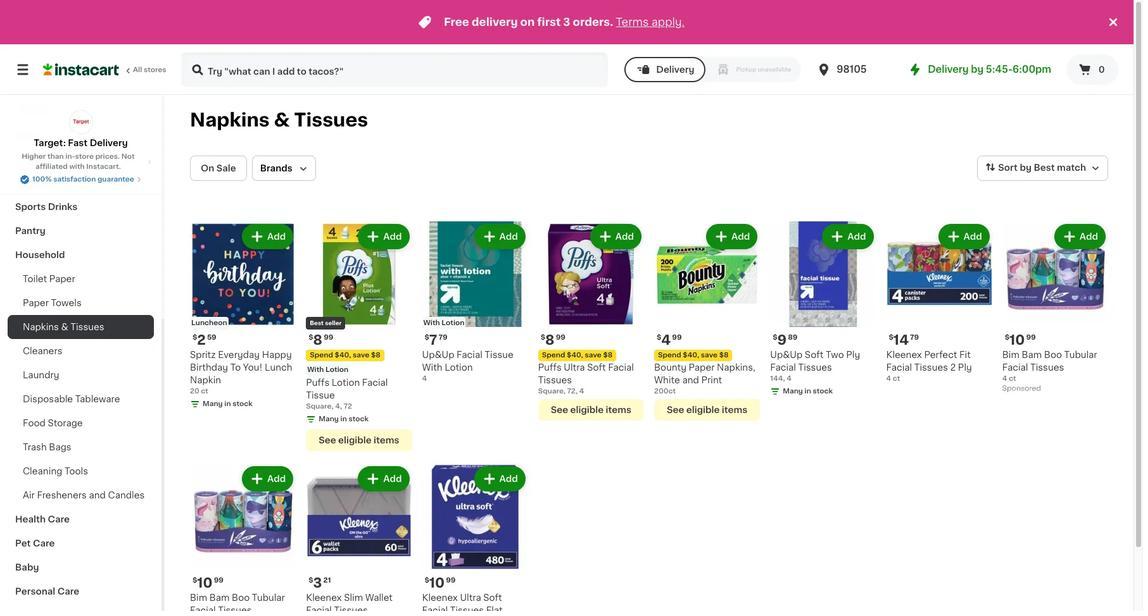 Task type: locate. For each thing, give the bounding box(es) containing it.
2 horizontal spatial $40,
[[683, 352, 699, 359]]

0 horizontal spatial $40,
[[335, 352, 351, 359]]

many in stock down the "72"
[[319, 416, 369, 423]]

puffs inside puffs ultra soft facial tissues square, 72, 4
[[538, 364, 562, 373]]

0 horizontal spatial 10
[[197, 577, 213, 590]]

stock for 2
[[233, 401, 253, 408]]

1 horizontal spatial soft
[[587, 364, 606, 373]]

care down the fresheners
[[48, 516, 70, 524]]

kleenex for 3
[[306, 594, 342, 603]]

up&up for lotion
[[422, 351, 454, 360]]

by for sort
[[1020, 164, 1032, 172]]

$ 8 99 for puffs ultra soft facial tissues
[[541, 334, 566, 347]]

cleaning tools
[[23, 467, 88, 476]]

$ 7 79
[[425, 334, 448, 347]]

seller
[[325, 321, 342, 326]]

care for health care
[[48, 516, 70, 524]]

4 right 72,
[[579, 388, 584, 395]]

not
[[121, 153, 135, 160]]

care down baby link
[[57, 588, 79, 597]]

1 horizontal spatial 3
[[563, 17, 570, 27]]

$8 up puffs ultra soft facial tissues square, 72, 4
[[603, 352, 613, 359]]

0 vertical spatial ply
[[846, 351, 860, 360]]

1 $40, from the left
[[335, 352, 351, 359]]

by left 5:45-
[[971, 65, 984, 74]]

$8 up napkins,
[[719, 352, 729, 359]]

2 horizontal spatial see eligible items button
[[654, 400, 760, 421]]

2 save from the left
[[585, 352, 602, 359]]

2 horizontal spatial kleenex
[[886, 351, 922, 360]]

tubular inside bim bam boo tubular facial tissues
[[252, 594, 285, 603]]

ct inside kleenex perfect fit facial tissues 2 ply 4 ct
[[893, 376, 900, 383]]

1 horizontal spatial many
[[319, 416, 339, 423]]

sports
[[15, 203, 46, 212]]

up&up
[[422, 351, 454, 360], [770, 351, 803, 360]]

$ up puffs ultra soft facial tissues square, 72, 4
[[541, 335, 545, 342]]

add button
[[243, 225, 292, 248], [359, 225, 408, 248], [475, 225, 524, 248], [591, 225, 640, 248], [707, 225, 756, 248], [824, 225, 872, 248], [940, 225, 989, 248], [1056, 225, 1105, 248], [243, 468, 292, 491], [359, 468, 408, 491], [475, 468, 524, 491]]

1 horizontal spatial delivery
[[656, 65, 694, 74]]

bim for bim bam boo tubular facial tissues 4 ct
[[1002, 351, 1020, 360]]

puffs for ultra
[[538, 364, 562, 373]]

health care link
[[8, 508, 154, 532]]

spend $40, save $8 inside product 'group'
[[658, 352, 729, 359]]

0 horizontal spatial square,
[[306, 404, 333, 411]]

4 up "sponsored badge" image
[[1002, 376, 1007, 383]]

2 horizontal spatial soft
[[805, 351, 824, 360]]

trash bags
[[23, 443, 71, 452]]

2 79 from the left
[[910, 335, 919, 342]]

spend
[[310, 352, 333, 359], [542, 352, 565, 359], [658, 352, 681, 359]]

0 horizontal spatial $ 8 99
[[309, 334, 333, 347]]

1 spend from the left
[[310, 352, 333, 359]]

bounty
[[654, 364, 687, 373]]

4 right 144,
[[787, 376, 792, 383]]

facial inside puffs ultra soft facial tissues square, 72, 4
[[608, 364, 634, 373]]

paper for toilet paper
[[49, 275, 75, 284]]

soft for puffs ultra soft facial tissues square, 72, 4
[[587, 364, 606, 373]]

lotion
[[442, 320, 465, 327], [445, 364, 473, 373], [326, 367, 348, 374], [332, 379, 360, 388]]

2 horizontal spatial eligible
[[686, 406, 720, 415]]

delivery left 5:45-
[[928, 65, 969, 74]]

ct down 14
[[893, 376, 900, 383]]

$ up kleenex ultra soft facial tissues fla
[[425, 577, 429, 584]]

see eligible items for square,
[[551, 406, 632, 415]]

0 horizontal spatial best
[[310, 321, 324, 326]]

bim
[[1002, 351, 1020, 360], [190, 594, 207, 603]]

0 horizontal spatial and
[[89, 491, 106, 500]]

1 horizontal spatial and
[[682, 376, 699, 385]]

79 right 14
[[910, 335, 919, 342]]

napkins up cleaners
[[23, 323, 59, 332]]

0 vertical spatial ultra
[[564, 364, 585, 373]]

3 left 21
[[313, 577, 322, 590]]

1 vertical spatial 2
[[950, 364, 956, 373]]

spritz
[[190, 351, 216, 360]]

delivery inside button
[[656, 65, 694, 74]]

ultra
[[564, 364, 585, 373], [460, 594, 481, 603]]

2 horizontal spatial $8
[[719, 352, 729, 359]]

see for and
[[667, 406, 684, 415]]

facial
[[457, 351, 482, 360], [608, 364, 634, 373], [770, 364, 796, 373], [886, 364, 912, 373], [1002, 364, 1028, 373], [362, 379, 388, 388], [190, 606, 216, 612], [306, 606, 332, 612], [422, 606, 448, 612]]

delivery
[[472, 17, 518, 27]]

delivery for delivery
[[656, 65, 694, 74]]

0 vertical spatial with lotion
[[423, 320, 465, 327]]

higher than in-store prices. not affiliated with instacart. link
[[10, 152, 151, 172]]

soft
[[805, 351, 824, 360], [587, 364, 606, 373], [483, 594, 502, 603]]

79 for 7
[[439, 335, 448, 342]]

stock
[[813, 388, 833, 395], [233, 401, 253, 408], [349, 416, 369, 423]]

$ 8 99 down best seller
[[309, 334, 333, 347]]

0 vertical spatial stock
[[813, 388, 833, 395]]

$40, for puffs ultra soft facial tissues
[[567, 352, 583, 359]]

ultra for kleenex
[[460, 594, 481, 603]]

best
[[1034, 164, 1055, 172], [310, 321, 324, 326]]

0 horizontal spatial 79
[[439, 335, 448, 342]]

save up "bounty paper napkins, white and print 200ct"
[[701, 352, 718, 359]]

spend for puffs ultra soft facial tissues
[[542, 352, 565, 359]]

see eligible items button down print
[[654, 400, 760, 421]]

0 vertical spatial by
[[971, 65, 984, 74]]

0 horizontal spatial see eligible items
[[319, 437, 399, 445]]

health care
[[15, 516, 70, 524]]

&
[[274, 111, 290, 129], [41, 155, 48, 163], [49, 179, 56, 187], [61, 323, 68, 332]]

3 $8 from the left
[[719, 352, 729, 359]]

1 horizontal spatial napkins
[[190, 111, 270, 129]]

kleenex inside "kleenex slim wallet facial tissues"
[[306, 594, 342, 603]]

square, left 4,
[[306, 404, 333, 411]]

candles
[[108, 491, 145, 500]]

$ left 59
[[193, 335, 197, 342]]

$ down best seller
[[309, 335, 313, 342]]

limited time offer region
[[0, 0, 1106, 44]]

with
[[69, 163, 85, 170]]

delivery for delivery by 5:45-6:00pm
[[928, 65, 969, 74]]

see down 4,
[[319, 437, 336, 445]]

ultra inside kleenex ultra soft facial tissues fla
[[460, 594, 481, 603]]

1 $ 8 99 from the left
[[309, 334, 333, 347]]

$8 inside product 'group'
[[719, 352, 729, 359]]

1 up&up from the left
[[422, 351, 454, 360]]

items down print
[[722, 406, 748, 415]]

2 horizontal spatial save
[[701, 352, 718, 359]]

paper up "towels"
[[49, 275, 75, 284]]

2 horizontal spatial see
[[667, 406, 684, 415]]

cleaners link
[[8, 339, 154, 364]]

coffee & tea
[[15, 179, 75, 187]]

many down napkin
[[203, 401, 223, 408]]

1 horizontal spatial items
[[606, 406, 632, 415]]

1 horizontal spatial $8
[[603, 352, 613, 359]]

0 vertical spatial many
[[783, 388, 803, 395]]

1 horizontal spatial stock
[[349, 416, 369, 423]]

paper down toilet
[[23, 299, 49, 308]]

ply inside kleenex perfect fit facial tissues 2 ply 4 ct
[[958, 364, 972, 373]]

$40, for bounty paper napkins, white and print
[[683, 352, 699, 359]]

1 vertical spatial 3
[[313, 577, 322, 590]]

2 $ 8 99 from the left
[[541, 334, 566, 347]]

terms
[[616, 17, 649, 27]]

$ inside $ 7 79
[[425, 335, 429, 342]]

$40, inside product 'group'
[[683, 352, 699, 359]]

1 horizontal spatial see eligible items button
[[538, 400, 644, 421]]

2 down perfect
[[950, 364, 956, 373]]

tissues inside kleenex perfect fit facial tissues 2 ply 4 ct
[[914, 364, 948, 373]]

0 horizontal spatial spend
[[310, 352, 333, 359]]

1 vertical spatial tissue
[[306, 392, 335, 400]]

facial inside bim bam boo tubular facial tissues
[[190, 606, 216, 612]]

0 horizontal spatial in
[[224, 401, 231, 408]]

many down 144,
[[783, 388, 803, 395]]

in for 9
[[805, 388, 811, 395]]

bam for bim bam boo tubular facial tissues
[[209, 594, 230, 603]]

stock down up&up soft two ply facial tissues 144, 4
[[813, 388, 833, 395]]

2 horizontal spatial paper
[[689, 364, 715, 373]]

ply down fit
[[958, 364, 972, 373]]

0 horizontal spatial paper
[[23, 299, 49, 308]]

2 horizontal spatial spend $40, save $8
[[658, 352, 729, 359]]

1 save from the left
[[353, 352, 369, 359]]

2 horizontal spatial items
[[722, 406, 748, 415]]

1 vertical spatial best
[[310, 321, 324, 326]]

up&up inside up&up facial tissue with lotion 4
[[422, 351, 454, 360]]

4 down $ 7 79
[[422, 376, 427, 383]]

boo for bim bam boo tubular facial tissues 4 ct
[[1044, 351, 1062, 360]]

0 horizontal spatial bam
[[209, 594, 230, 603]]

kleenex right wallet
[[422, 594, 458, 603]]

79 right 7
[[439, 335, 448, 342]]

stock down spritz everyday happy birthday to you! lunch napkin 20 ct
[[233, 401, 253, 408]]

see eligible items down the "72"
[[319, 437, 399, 445]]

0 horizontal spatial kleenex
[[306, 594, 342, 603]]

2 vertical spatial soft
[[483, 594, 502, 603]]

2 spend from the left
[[542, 352, 565, 359]]

air fresheners and candles
[[23, 491, 145, 500]]

$40, up puffs ultra soft facial tissues square, 72, 4
[[567, 352, 583, 359]]

1 spend $40, save $8 from the left
[[310, 352, 380, 359]]

bam inside bim bam boo tubular facial tissues 4 ct
[[1022, 351, 1042, 360]]

& left tea
[[49, 179, 56, 187]]

kleenex down the $ 14 79
[[886, 351, 922, 360]]

1 horizontal spatial tubular
[[1064, 351, 1097, 360]]

1 horizontal spatial puffs
[[538, 364, 562, 373]]

79 inside $ 7 79
[[439, 335, 448, 342]]

2 vertical spatial paper
[[689, 364, 715, 373]]

napkins
[[190, 111, 270, 129], [23, 323, 59, 332]]

prices.
[[95, 153, 120, 160]]

two
[[826, 351, 844, 360]]

kleenex inside kleenex ultra soft facial tissues fla
[[422, 594, 458, 603]]

0 horizontal spatial ultra
[[460, 594, 481, 603]]

2 horizontal spatial many in stock
[[783, 388, 833, 395]]

2 horizontal spatial stock
[[813, 388, 833, 395]]

pet
[[15, 540, 31, 548]]

2 inside kleenex perfect fit facial tissues 2 ply 4 ct
[[950, 364, 956, 373]]

1 vertical spatial napkins & tissues
[[23, 323, 104, 332]]

tissues inside napkins & tissues link
[[71, 323, 104, 332]]

tissues inside bim bam boo tubular facial tissues 4 ct
[[1030, 364, 1064, 373]]

tissue inside up&up facial tissue with lotion 4
[[485, 351, 514, 360]]

1 horizontal spatial bam
[[1022, 351, 1042, 360]]

1 vertical spatial ultra
[[460, 594, 481, 603]]

napkins & tissues up brands
[[190, 111, 368, 129]]

in-
[[65, 153, 75, 160]]

eligible inside product 'group'
[[686, 406, 720, 415]]

0 horizontal spatial many in stock
[[203, 401, 253, 408]]

$ left 21
[[309, 577, 313, 584]]

puffs for lotion
[[306, 379, 330, 388]]

10 up bim bam boo tubular facial tissues 4 ct
[[1010, 334, 1025, 347]]

1 vertical spatial puffs
[[306, 379, 330, 388]]

2 $8 from the left
[[603, 352, 613, 359]]

$8 up puffs lotion facial tissue square, 4, 72 on the bottom left
[[371, 352, 380, 359]]

Search field
[[182, 53, 607, 86]]

soft for kleenex ultra soft facial tissues fla
[[483, 594, 502, 603]]

spend up bounty on the bottom of the page
[[658, 352, 681, 359]]

0 vertical spatial puffs
[[538, 364, 562, 373]]

kleenex slim wallet facial tissues
[[306, 594, 393, 612]]

1 vertical spatial napkins
[[23, 323, 59, 332]]

$ up bim bam boo tubular facial tissues 4 ct
[[1005, 335, 1010, 342]]

3 $40, from the left
[[683, 352, 699, 359]]

1 horizontal spatial $ 10 99
[[425, 577, 456, 590]]

2 horizontal spatial delivery
[[928, 65, 969, 74]]

2 $40, from the left
[[567, 352, 583, 359]]

0 horizontal spatial ct
[[201, 388, 208, 395]]

see down 72,
[[551, 406, 568, 415]]

3 spend from the left
[[658, 352, 681, 359]]

lotion inside up&up facial tissue with lotion 4
[[445, 364, 473, 373]]

see inside product 'group'
[[667, 406, 684, 415]]

eligible down 72,
[[570, 406, 604, 415]]

see down "200ct"
[[667, 406, 684, 415]]

ct up "sponsored badge" image
[[1009, 376, 1016, 383]]

in
[[805, 388, 811, 395], [224, 401, 231, 408], [340, 416, 347, 423]]

with lotion up puffs lotion facial tissue square, 4, 72 on the bottom left
[[307, 367, 348, 374]]

0 vertical spatial paper
[[49, 275, 75, 284]]

kleenex inside kleenex perfect fit facial tissues 2 ply 4 ct
[[886, 351, 922, 360]]

baby link
[[8, 556, 154, 580]]

2 spend $40, save $8 from the left
[[542, 352, 613, 359]]

0 vertical spatial boo
[[1044, 351, 1062, 360]]

many in stock down napkin
[[203, 401, 253, 408]]

1 8 from the left
[[313, 334, 322, 347]]

with lotion inside product 'group'
[[423, 320, 465, 327]]

lotion inside puffs lotion facial tissue square, 4, 72
[[332, 379, 360, 388]]

None search field
[[181, 52, 608, 87]]

care
[[48, 516, 70, 524], [33, 540, 55, 548], [57, 588, 79, 597]]

storage
[[48, 419, 83, 428]]

and left print
[[682, 376, 699, 385]]

$40, up bounty on the bottom of the page
[[683, 352, 699, 359]]

on
[[201, 164, 214, 173]]

up&up soft two ply facial tissues 144, 4
[[770, 351, 860, 383]]

59
[[207, 335, 216, 342]]

delivery
[[928, 65, 969, 74], [656, 65, 694, 74], [90, 139, 128, 148]]

0 vertical spatial care
[[48, 516, 70, 524]]

ultra inside puffs ultra soft facial tissues square, 72, 4
[[564, 364, 585, 373]]

3 inside limited time offer region
[[563, 17, 570, 27]]

brands
[[260, 164, 292, 173]]

see eligible items button down 72,
[[538, 400, 644, 421]]

0 vertical spatial best
[[1034, 164, 1055, 172]]

with up 7
[[423, 320, 440, 327]]

1 $8 from the left
[[371, 352, 380, 359]]

tissues inside up&up soft two ply facial tissues 144, 4
[[798, 364, 832, 373]]

items for soft
[[606, 406, 632, 415]]

napkins & tissues down "towels"
[[23, 323, 104, 332]]

2 vertical spatial many in stock
[[319, 416, 369, 423]]

product group
[[190, 222, 296, 412], [306, 222, 412, 452], [422, 222, 528, 385], [538, 222, 644, 421], [654, 222, 760, 421], [770, 222, 876, 400], [886, 222, 992, 385], [1002, 222, 1108, 396], [190, 464, 296, 612], [306, 464, 412, 612], [422, 464, 528, 612]]

1 vertical spatial many
[[203, 401, 223, 408]]

spend $40, save $8 down the seller
[[310, 352, 380, 359]]

1 horizontal spatial with lotion
[[423, 320, 465, 327]]

0 horizontal spatial eligible
[[338, 437, 372, 445]]

ply right two
[[846, 351, 860, 360]]

$ up bounty on the bottom of the page
[[657, 335, 661, 342]]

and left candles at the bottom
[[89, 491, 106, 500]]

1 horizontal spatial 10
[[429, 577, 445, 590]]

soft inside puffs ultra soft facial tissues square, 72, 4
[[587, 364, 606, 373]]

3
[[563, 17, 570, 27], [313, 577, 322, 590]]

in down spritz everyday happy birthday to you! lunch napkin 20 ct
[[224, 401, 231, 408]]

see eligible items for print
[[667, 406, 748, 415]]

items inside product 'group'
[[722, 406, 748, 415]]

tea
[[58, 179, 75, 187]]

2 horizontal spatial spend
[[658, 352, 681, 359]]

21
[[323, 577, 331, 584]]

spend $40, save $8 for puffs lotion facial tissue
[[310, 352, 380, 359]]

99 up puffs ultra soft facial tissues square, 72, 4
[[556, 335, 566, 342]]

happy
[[262, 351, 292, 360]]

0 horizontal spatial 8
[[313, 334, 322, 347]]

9
[[778, 334, 787, 347]]

facial inside puffs lotion facial tissue square, 4, 72
[[362, 379, 388, 388]]

0 vertical spatial square,
[[538, 388, 566, 395]]

best left 'match'
[[1034, 164, 1055, 172]]

cheese
[[15, 106, 50, 115]]

ct
[[893, 376, 900, 383], [1009, 376, 1016, 383], [201, 388, 208, 395]]

1 vertical spatial tubular
[[252, 594, 285, 603]]

napkin
[[190, 376, 221, 385]]

& down target:
[[41, 155, 48, 163]]

1 horizontal spatial ply
[[958, 364, 972, 373]]

with down 7
[[422, 364, 442, 373]]

target: fast delivery logo image
[[69, 110, 93, 134]]

$ 10 99
[[1005, 334, 1036, 347], [193, 577, 224, 590], [425, 577, 456, 590]]

$8
[[371, 352, 380, 359], [603, 352, 613, 359], [719, 352, 729, 359]]

save for puffs lotion facial tissue
[[353, 352, 369, 359]]

with lotion up $ 7 79
[[423, 320, 465, 327]]

1 vertical spatial bim
[[190, 594, 207, 603]]

in for 2
[[224, 401, 231, 408]]

lotion up puffs lotion facial tissue square, 4, 72 on the bottom left
[[326, 367, 348, 374]]

0 horizontal spatial napkins & tissues
[[23, 323, 104, 332]]

boo inside bim bam boo tubular facial tissues
[[232, 594, 250, 603]]

1 horizontal spatial boo
[[1044, 351, 1062, 360]]

many
[[783, 388, 803, 395], [203, 401, 223, 408], [319, 416, 339, 423]]

0 horizontal spatial up&up
[[422, 351, 454, 360]]

ct right 20
[[201, 388, 208, 395]]

1 vertical spatial ply
[[958, 364, 972, 373]]

0 horizontal spatial puffs
[[306, 379, 330, 388]]

$ up up&up facial tissue with lotion 4
[[425, 335, 429, 342]]

2 up&up from the left
[[770, 351, 803, 360]]

soft inside up&up soft two ply facial tissues 144, 4
[[805, 351, 824, 360]]

100%
[[32, 176, 52, 183]]

paper inside "bounty paper napkins, white and print 200ct"
[[689, 364, 715, 373]]

facial inside kleenex perfect fit facial tissues 2 ply 4 ct
[[886, 364, 912, 373]]

perfect
[[924, 351, 957, 360]]

many down 4,
[[319, 416, 339, 423]]

& down "towels"
[[61, 323, 68, 332]]

baby
[[15, 564, 39, 573]]

tissues inside kleenex ultra soft facial tissues fla
[[450, 606, 484, 612]]

99 up kleenex ultra soft facial tissues fla
[[446, 577, 456, 584]]

up&up inside up&up soft two ply facial tissues 144, 4
[[770, 351, 803, 360]]

spend $40, save $8 up puffs ultra soft facial tissues square, 72, 4
[[542, 352, 613, 359]]

3 save from the left
[[701, 352, 718, 359]]

1 horizontal spatial 79
[[910, 335, 919, 342]]

disposable
[[23, 395, 73, 404]]

terms apply. link
[[616, 17, 685, 27]]

10 up bim bam boo tubular facial tissues
[[197, 577, 213, 590]]

see eligible items button
[[538, 400, 644, 421], [654, 400, 760, 421], [306, 430, 412, 452]]

paper up print
[[689, 364, 715, 373]]

paper inside paper towels link
[[23, 299, 49, 308]]

0 vertical spatial many in stock
[[783, 388, 833, 395]]

2 horizontal spatial many
[[783, 388, 803, 395]]

$ 10 99 up kleenex ultra soft facial tissues fla
[[425, 577, 456, 590]]

boo inside bim bam boo tubular facial tissues 4 ct
[[1044, 351, 1062, 360]]

10 up kleenex ultra soft facial tissues fla
[[429, 577, 445, 590]]

1 horizontal spatial by
[[1020, 164, 1032, 172]]

drinks
[[48, 203, 77, 212]]

kleenex for 10
[[422, 594, 458, 603]]

store
[[75, 153, 94, 160]]

2 left 59
[[197, 334, 206, 347]]

1 horizontal spatial paper
[[49, 275, 75, 284]]

bim inside bim bam boo tubular facial tissues 4 ct
[[1002, 351, 1020, 360]]

1 vertical spatial by
[[1020, 164, 1032, 172]]

by inside field
[[1020, 164, 1032, 172]]

tissues inside bim bam boo tubular facial tissues
[[218, 606, 252, 612]]

items down puffs lotion facial tissue square, 4, 72 on the bottom left
[[374, 437, 399, 445]]

puffs inside puffs lotion facial tissue square, 4, 72
[[306, 379, 330, 388]]

$40, down the seller
[[335, 352, 351, 359]]

1 horizontal spatial up&up
[[770, 351, 803, 360]]

see eligible items down print
[[667, 406, 748, 415]]

8 up puffs ultra soft facial tissues square, 72, 4
[[545, 334, 555, 347]]

1 vertical spatial in
[[224, 401, 231, 408]]

0 horizontal spatial tissue
[[306, 392, 335, 400]]

3 right first
[[563, 17, 570, 27]]

3 spend $40, save $8 from the left
[[658, 352, 729, 359]]

higher than in-store prices. not affiliated with instacart.
[[22, 153, 135, 170]]

best left the seller
[[310, 321, 324, 326]]

see for tissues
[[551, 406, 568, 415]]

0 vertical spatial soft
[[805, 351, 824, 360]]

$ inside the $ 14 79
[[889, 335, 894, 342]]

79 inside the $ 14 79
[[910, 335, 919, 342]]

lotion down $ 7 79
[[445, 364, 473, 373]]

eligible
[[570, 406, 604, 415], [686, 406, 720, 415], [338, 437, 372, 445]]

tissue
[[485, 351, 514, 360], [306, 392, 335, 400]]

eligible down the "72"
[[338, 437, 372, 445]]

lotion up $ 7 79
[[442, 320, 465, 327]]

tubular inside bim bam boo tubular facial tissues 4 ct
[[1064, 351, 1097, 360]]

save up puffs lotion facial tissue square, 4, 72 on the bottom left
[[353, 352, 369, 359]]

items down puffs ultra soft facial tissues square, 72, 4
[[606, 406, 632, 415]]

square, left 72,
[[538, 388, 566, 395]]

1 horizontal spatial spend $40, save $8
[[542, 352, 613, 359]]

bim inside bim bam boo tubular facial tissues
[[190, 594, 207, 603]]

with inside up&up facial tissue with lotion 4
[[422, 364, 442, 373]]

1 vertical spatial bam
[[209, 594, 230, 603]]

bam inside bim bam boo tubular facial tissues
[[209, 594, 230, 603]]

eligible for square,
[[570, 406, 604, 415]]

1 horizontal spatial 2
[[950, 364, 956, 373]]

4
[[661, 334, 671, 347], [422, 376, 427, 383], [787, 376, 792, 383], [886, 376, 891, 383], [1002, 376, 1007, 383], [579, 388, 584, 395]]

soft inside kleenex ultra soft facial tissues fla
[[483, 594, 502, 603]]

many in stock down up&up soft two ply facial tissues 144, 4
[[783, 388, 833, 395]]

tubular for bim bam boo tubular facial tissues 4 ct
[[1064, 351, 1097, 360]]

2 8 from the left
[[545, 334, 555, 347]]

in down the "72"
[[340, 416, 347, 423]]

$ inside $ 9 89
[[773, 335, 778, 342]]

$ up bim bam boo tubular facial tissues
[[193, 577, 197, 584]]

$40,
[[335, 352, 351, 359], [567, 352, 583, 359], [683, 352, 699, 359]]

paper inside toilet paper link
[[49, 275, 75, 284]]

print
[[701, 376, 722, 385]]

$ up kleenex perfect fit facial tissues 2 ply 4 ct
[[889, 335, 894, 342]]

up&up down $ 9 89
[[770, 351, 803, 360]]

tableware
[[75, 395, 120, 404]]

4 inside up&up facial tissue with lotion 4
[[422, 376, 427, 383]]

72
[[344, 404, 352, 411]]

1 79 from the left
[[439, 335, 448, 342]]

$ 8 99
[[309, 334, 333, 347], [541, 334, 566, 347]]

4 down the $ 14 79
[[886, 376, 891, 383]]

best inside best match sort by field
[[1034, 164, 1055, 172]]

99
[[324, 335, 333, 342], [556, 335, 566, 342], [672, 335, 682, 342], [1026, 335, 1036, 342], [214, 577, 224, 584], [446, 577, 456, 584]]

79
[[439, 335, 448, 342], [910, 335, 919, 342]]

facial inside kleenex ultra soft facial tissues fla
[[422, 606, 448, 612]]

food
[[23, 419, 46, 428]]

spend for bounty paper napkins, white and print
[[658, 352, 681, 359]]

spend $40, save $8 up bounty on the bottom of the page
[[658, 352, 729, 359]]



Task type: describe. For each thing, give the bounding box(es) containing it.
8 for puffs ultra soft facial tissues
[[545, 334, 555, 347]]

$ inside $ 3 21
[[309, 577, 313, 584]]

guarantee
[[97, 176, 134, 183]]

and inside "bounty paper napkins, white and print 200ct"
[[682, 376, 699, 385]]

4 inside up&up soft two ply facial tissues 144, 4
[[787, 376, 792, 383]]

ply inside up&up soft two ply facial tissues 144, 4
[[846, 351, 860, 360]]

0
[[1099, 65, 1105, 74]]

best match
[[1034, 164, 1086, 172]]

on sale
[[201, 164, 236, 173]]

sports drinks
[[15, 203, 77, 212]]

tubular for bim bam boo tubular facial tissues
[[252, 594, 285, 603]]

match
[[1057, 164, 1086, 172]]

soda
[[15, 155, 39, 163]]

facial inside up&up soft two ply facial tissues 144, 4
[[770, 364, 796, 373]]

0 horizontal spatial see
[[319, 437, 336, 445]]

fit
[[960, 351, 971, 360]]

save for bounty paper napkins, white and print
[[701, 352, 718, 359]]

product group containing 9
[[770, 222, 876, 400]]

& for coffee & tea link
[[49, 179, 56, 187]]

facial inside up&up facial tissue with lotion 4
[[457, 351, 482, 360]]

$8 for puffs ultra soft facial tissues
[[603, 352, 613, 359]]

napkins & tissues link
[[8, 315, 154, 339]]

spend for puffs lotion facial tissue
[[310, 352, 333, 359]]

lunch
[[265, 364, 292, 373]]

eligible for print
[[686, 406, 720, 415]]

0 horizontal spatial 2
[[197, 334, 206, 347]]

product group containing 3
[[306, 464, 412, 612]]

many for 9
[[783, 388, 803, 395]]

sponsored badge image
[[1002, 386, 1041, 393]]

delivery by 5:45-6:00pm link
[[908, 62, 1051, 77]]

soda & water
[[15, 155, 77, 163]]

soda & water link
[[8, 147, 154, 171]]

5:45-
[[986, 65, 1013, 74]]

square, inside puffs lotion facial tissue square, 4, 72
[[306, 404, 333, 411]]

0 button
[[1067, 54, 1119, 85]]

pet care
[[15, 540, 55, 548]]

free
[[444, 17, 469, 27]]

satisfaction
[[53, 176, 96, 183]]

first
[[537, 17, 561, 27]]

instacart logo image
[[43, 62, 119, 77]]

apply.
[[652, 17, 685, 27]]

ultra for puffs
[[564, 364, 585, 373]]

luncheon
[[191, 320, 227, 327]]

see eligible items button for print
[[654, 400, 760, 421]]

200ct
[[654, 388, 676, 395]]

product group containing 14
[[886, 222, 992, 385]]

4 inside bim bam boo tubular facial tissues 4 ct
[[1002, 376, 1007, 383]]

delivery by 5:45-6:00pm
[[928, 65, 1051, 74]]

to
[[230, 364, 241, 373]]

10 for bim bam boo tubular facial tissues
[[197, 577, 213, 590]]

save for puffs ultra soft facial tissues
[[585, 352, 602, 359]]

all stores link
[[43, 52, 167, 87]]

boo for bim bam boo tubular facial tissues
[[232, 594, 250, 603]]

instacart.
[[86, 163, 121, 170]]

Best match Sort by field
[[977, 156, 1108, 181]]

toilet
[[23, 275, 47, 284]]

tissues inside puffs ultra soft facial tissues square, 72, 4
[[538, 376, 572, 385]]

2 vertical spatial stock
[[349, 416, 369, 423]]

$ inside the $ 2 59
[[193, 335, 197, 342]]

0 horizontal spatial items
[[374, 437, 399, 445]]

paper for bounty paper napkins, white and print 200ct
[[689, 364, 715, 373]]

tools
[[65, 467, 88, 476]]

99 inside $ 4 99
[[672, 335, 682, 342]]

personal
[[15, 588, 55, 597]]

79 for 14
[[910, 335, 919, 342]]

care for pet care
[[33, 540, 55, 548]]

all
[[133, 67, 142, 73]]

care for personal care
[[57, 588, 79, 597]]

bim bam boo tubular facial tissues
[[190, 594, 285, 612]]

facial inside bim bam boo tubular facial tissues 4 ct
[[1002, 364, 1028, 373]]

target: fast delivery link
[[34, 110, 128, 149]]

than
[[48, 153, 64, 160]]

$ 8 99 for puffs lotion facial tissue
[[309, 334, 333, 347]]

$ 10 99 for kleenex ultra soft facial tissues fla
[[425, 577, 456, 590]]

99 up bim bam boo tubular facial tissues
[[214, 577, 224, 584]]

best seller
[[310, 321, 342, 326]]

water
[[50, 155, 77, 163]]

laundry
[[23, 371, 59, 380]]

2 vertical spatial in
[[340, 416, 347, 423]]

tissue inside puffs lotion facial tissue square, 4, 72
[[306, 392, 335, 400]]

orders.
[[573, 17, 613, 27]]

product group containing 4
[[654, 222, 760, 421]]

free delivery on first 3 orders. terms apply.
[[444, 17, 685, 27]]

20
[[190, 388, 199, 395]]

0 horizontal spatial delivery
[[90, 139, 128, 148]]

& up the brands dropdown button
[[274, 111, 290, 129]]

$ inside $ 4 99
[[657, 335, 661, 342]]

0 horizontal spatial with lotion
[[307, 367, 348, 374]]

personal care link
[[8, 580, 154, 604]]

spend $40, save $8 for puffs ultra soft facial tissues
[[542, 352, 613, 359]]

2 horizontal spatial $ 10 99
[[1005, 334, 1036, 347]]

99 down best seller
[[324, 335, 333, 342]]

trash bags link
[[8, 436, 154, 460]]

product group containing 7
[[422, 222, 528, 385]]

ct inside spritz everyday happy birthday to you! lunch napkin 20 ct
[[201, 388, 208, 395]]

food storage link
[[8, 412, 154, 436]]

$ 9 89
[[773, 334, 798, 347]]

2 vertical spatial many
[[319, 416, 339, 423]]

best for best seller
[[310, 321, 324, 326]]

10 for kleenex ultra soft facial tissues fla
[[429, 577, 445, 590]]

2 horizontal spatial 10
[[1010, 334, 1025, 347]]

on sale button
[[190, 156, 247, 181]]

$40, for puffs lotion facial tissue
[[335, 352, 351, 359]]

bam for bim bam boo tubular facial tissues 4 ct
[[1022, 351, 1042, 360]]

bim bam boo tubular facial tissues 4 ct
[[1002, 351, 1097, 383]]

bim for bim bam boo tubular facial tissues
[[190, 594, 207, 603]]

up&up facial tissue with lotion 4
[[422, 351, 514, 383]]

0 horizontal spatial napkins
[[23, 323, 59, 332]]

service type group
[[625, 57, 801, 82]]

everyday
[[218, 351, 260, 360]]

14
[[894, 334, 909, 347]]

toilet paper link
[[8, 267, 154, 291]]

many in stock for 2
[[203, 401, 253, 408]]

72,
[[567, 388, 578, 395]]

6:00pm
[[1013, 65, 1051, 74]]

with right the lunch
[[307, 367, 324, 374]]

affiliated
[[35, 163, 68, 170]]

paper towels
[[23, 299, 82, 308]]

cleaners
[[23, 347, 62, 356]]

fast
[[68, 139, 88, 148]]

personal care
[[15, 588, 79, 597]]

tissues inside "kleenex slim wallet facial tissues"
[[334, 606, 368, 612]]

best for best match
[[1034, 164, 1055, 172]]

target: fast delivery
[[34, 139, 128, 148]]

square, inside puffs ultra soft facial tissues square, 72, 4
[[538, 388, 566, 395]]

8 for puffs lotion facial tissue
[[313, 334, 322, 347]]

many in stock for 9
[[783, 388, 833, 395]]

air
[[23, 491, 35, 500]]

4 inside kleenex perfect fit facial tissues 2 ply 4 ct
[[886, 376, 891, 383]]

stock for 9
[[813, 388, 833, 395]]

coffee
[[15, 179, 47, 187]]

puffs lotion facial tissue square, 4, 72
[[306, 379, 388, 411]]

3 inside product 'group'
[[313, 577, 322, 590]]

& for soda & water link
[[41, 155, 48, 163]]

many for 2
[[203, 401, 223, 408]]

kleenex ultra soft facial tissues fla
[[422, 594, 503, 612]]

0 horizontal spatial see eligible items button
[[306, 430, 412, 452]]

& for napkins & tissues link
[[61, 323, 68, 332]]

sports drinks link
[[8, 195, 154, 219]]

by for delivery
[[971, 65, 984, 74]]

pet care link
[[8, 532, 154, 556]]

up&up for facial
[[770, 351, 803, 360]]

sort
[[998, 164, 1018, 172]]

1 horizontal spatial napkins & tissues
[[190, 111, 368, 129]]

ct inside bim bam boo tubular facial tissues 4 ct
[[1009, 376, 1016, 383]]

higher
[[22, 153, 46, 160]]

cheese link
[[8, 99, 154, 123]]

white
[[654, 376, 680, 385]]

air fresheners and candles link
[[8, 484, 154, 508]]

spend $40, save $8 for bounty paper napkins, white and print
[[658, 352, 729, 359]]

$ 10 99 for bim bam boo tubular facial tissues
[[193, 577, 224, 590]]

product group containing 2
[[190, 222, 296, 412]]

99 up bim bam boo tubular facial tissues 4 ct
[[1026, 335, 1036, 342]]

items for napkins,
[[722, 406, 748, 415]]

$ 2 59
[[193, 334, 216, 347]]

paper towels link
[[8, 291, 154, 315]]

kleenex perfect fit facial tissues 2 ply 4 ct
[[886, 351, 972, 383]]

facial inside "kleenex slim wallet facial tissues"
[[306, 606, 332, 612]]

wallet
[[365, 594, 393, 603]]

see eligible items button for square,
[[538, 400, 644, 421]]

98105 button
[[817, 52, 893, 87]]

fresheners
[[37, 491, 87, 500]]

birthday
[[190, 364, 228, 373]]

juice
[[15, 130, 41, 139]]

napkins,
[[717, 364, 755, 373]]

spritz everyday happy birthday to you! lunch napkin 20 ct
[[190, 351, 292, 395]]

4 up bounty on the bottom of the page
[[661, 334, 671, 347]]

bags
[[49, 443, 71, 452]]

pantry
[[15, 227, 45, 236]]

and inside air fresheners and candles link
[[89, 491, 106, 500]]

4 inside puffs ultra soft facial tissues square, 72, 4
[[579, 388, 584, 395]]

sort by
[[998, 164, 1032, 172]]

disposable tableware link
[[8, 388, 154, 412]]

$8 for bounty paper napkins, white and print
[[719, 352, 729, 359]]

$8 for puffs lotion facial tissue
[[371, 352, 380, 359]]



Task type: vqa. For each thing, say whether or not it's contained in the screenshot.
the bottommost Extra
no



